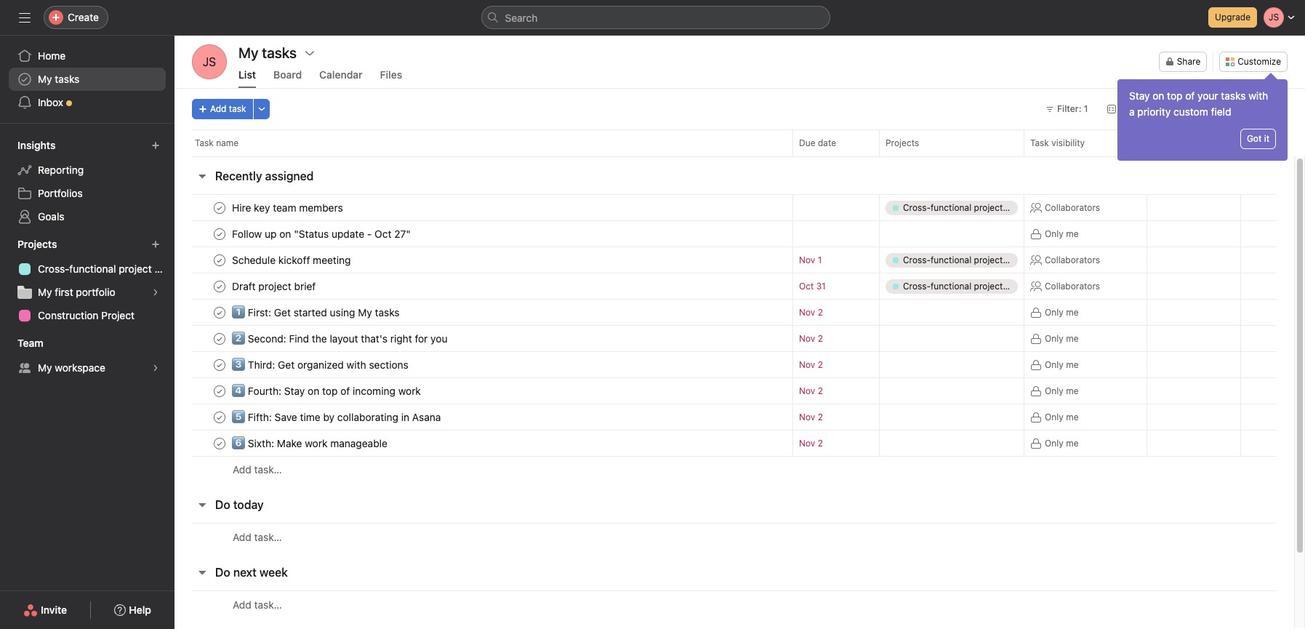 Task type: locate. For each thing, give the bounding box(es) containing it.
collaborators row
[[175, 193, 1294, 222]]

add task… row
[[175, 456, 1294, 483], [175, 523, 1294, 550], [175, 590, 1294, 618]]

it
[[1264, 133, 1270, 144]]

add task… down do next week button
[[233, 598, 282, 610]]

my down team popup button
[[38, 361, 52, 374]]

3 mark complete image from the top
[[211, 382, 228, 400]]

6 only from the top
[[1045, 411, 1064, 422]]

4 mark complete checkbox from the top
[[211, 304, 228, 321]]

with
[[1249, 89, 1268, 102]]

nov 2 for 5️⃣ fifth: save time by collaborating in asana "cell"
[[799, 412, 823, 423]]

5 nov from the top
[[799, 385, 815, 396]]

mark complete image for nov 2
[[211, 304, 228, 321]]

1 me from the top
[[1066, 228, 1079, 239]]

0 vertical spatial my
[[38, 73, 52, 85]]

mark complete image inside 2️⃣ second: find the layout that's right for you cell
[[211, 330, 228, 347]]

1 vertical spatial 1
[[818, 255, 822, 265]]

collapse task list for this section image left next
[[196, 566, 208, 578]]

2 vertical spatial add task…
[[233, 598, 282, 610]]

0 vertical spatial add task… row
[[175, 456, 1294, 483]]

collaborators for 31
[[1045, 280, 1100, 291]]

due date
[[799, 137, 836, 148]]

5 mark complete image from the top
[[211, 435, 228, 452]]

only inside row
[[1045, 228, 1064, 239]]

due
[[799, 137, 816, 148]]

tasks
[[55, 73, 80, 85], [1221, 89, 1246, 102]]

my for my first portfolio
[[38, 286, 52, 298]]

only me for linked projects for 4️⃣ fourth: stay on top of incoming work cell
[[1045, 385, 1079, 396]]

add inside button
[[210, 103, 227, 114]]

nov for 4️⃣ fourth: stay on top of incoming work cell
[[799, 385, 815, 396]]

hire key team members cell
[[175, 194, 793, 221]]

3 my from the top
[[38, 361, 52, 374]]

collapse task list for this section image
[[196, 499, 208, 510], [196, 566, 208, 578]]

1 nov from the top
[[799, 255, 815, 265]]

2 vertical spatial collaborators
[[1045, 280, 1100, 291]]

0 vertical spatial add task… button
[[233, 462, 282, 478]]

3 mark complete image from the top
[[211, 251, 228, 269]]

calendar
[[319, 68, 363, 81]]

1 my from the top
[[38, 73, 52, 85]]

week
[[260, 566, 288, 579]]

1 add task… from the top
[[233, 463, 282, 476]]

2 collapse task list for this section image from the top
[[196, 566, 208, 578]]

3 only me from the top
[[1045, 333, 1079, 344]]

task name text field inside 6️⃣ sixth: make work manageable cell
[[229, 436, 392, 451]]

3 task name text field from the top
[[229, 410, 445, 424]]

me for linked projects for 4️⃣ fourth: stay on top of incoming work cell
[[1066, 385, 1079, 396]]

my inside teams element
[[38, 361, 52, 374]]

2 vertical spatial mark complete checkbox
[[211, 435, 228, 452]]

7 me from the top
[[1066, 437, 1079, 448]]

4 2 from the top
[[818, 385, 823, 396]]

mark complete image inside follow up on "status update - oct 27" "cell"
[[211, 225, 228, 243]]

2 add task… button from the top
[[233, 529, 282, 545]]

follow up on "status update - oct 27" cell
[[175, 220, 793, 247]]

only for linked projects for 3️⃣ third: get organized with sections 'cell'
[[1045, 359, 1064, 370]]

only me row
[[175, 219, 1294, 248]]

tasks inside global element
[[55, 73, 80, 85]]

me for linked projects for 6️⃣ sixth: make work manageable cell
[[1066, 437, 1079, 448]]

construction project
[[38, 309, 135, 321]]

2 nov 2 from the top
[[799, 333, 823, 344]]

2 2 from the top
[[818, 333, 823, 344]]

tasks down "home" at the left
[[55, 73, 80, 85]]

my for my tasks
[[38, 73, 52, 85]]

1 2 from the top
[[818, 307, 823, 318]]

1 horizontal spatial projects
[[886, 137, 919, 148]]

mark complete checkbox inside follow up on "status update - oct 27" "cell"
[[211, 225, 228, 243]]

mark complete checkbox for schedule kickoff meeting text box
[[211, 251, 228, 269]]

1 horizontal spatial task
[[1030, 137, 1049, 148]]

5 nov 2 from the top
[[799, 412, 823, 423]]

task name text field down "assigned"
[[229, 200, 347, 215]]

2 collaborators from the top
[[1045, 254, 1100, 265]]

construction project link
[[9, 304, 166, 327]]

1 horizontal spatial tasks
[[1221, 89, 1246, 102]]

task name text field inside 4️⃣ fourth: stay on top of incoming work cell
[[229, 384, 425, 398]]

task name text field inside 5️⃣ fifth: save time by collaborating in asana "cell"
[[229, 410, 445, 424]]

mark complete checkbox inside draft project brief cell
[[211, 277, 228, 295]]

nov 2 for the '3️⃣ third: get organized with sections' cell on the bottom of the page
[[799, 359, 823, 370]]

3 me from the top
[[1066, 333, 1079, 344]]

task name text field for mark complete option within the follow up on "status update - oct 27" "cell"
[[229, 227, 415, 241]]

1 vertical spatial add task… row
[[175, 523, 1294, 550]]

2 vertical spatial task name text field
[[229, 410, 445, 424]]

global element
[[0, 36, 175, 123]]

me for the 'linked projects for 2️⃣ second: find the layout that's right for you' cell
[[1066, 333, 1079, 344]]

1 collapse task list for this section image from the top
[[196, 499, 208, 510]]

task
[[195, 137, 214, 148], [1030, 137, 1049, 148]]

2 mark complete image from the top
[[211, 225, 228, 243]]

0 vertical spatial do
[[215, 498, 230, 511]]

my left first
[[38, 286, 52, 298]]

1 mark complete checkbox from the top
[[211, 199, 228, 216]]

4 mark complete image from the top
[[211, 408, 228, 426]]

recently assigned button
[[215, 163, 314, 189]]

1 vertical spatial collapse task list for this section image
[[196, 566, 208, 578]]

1 only from the top
[[1045, 228, 1064, 239]]

customize
[[1238, 56, 1281, 67]]

7 only me from the top
[[1045, 437, 1079, 448]]

new project or portfolio image
[[151, 240, 160, 249]]

3 mark complete checkbox from the top
[[211, 435, 228, 452]]

0 vertical spatial add task…
[[233, 463, 282, 476]]

mark complete checkbox for follow up on "status update - oct 27" "cell"
[[211, 225, 228, 243]]

do
[[215, 498, 230, 511], [215, 566, 230, 579]]

row containing task name
[[175, 129, 1305, 156]]

mark complete image for oct 31
[[211, 277, 228, 295]]

1 vertical spatial projects
[[17, 238, 57, 250]]

3 add task… from the top
[[233, 598, 282, 610]]

1 collaborators from the top
[[1045, 202, 1100, 213]]

nov 2 for 1️⃣ first: get started using my tasks cell
[[799, 307, 823, 318]]

4 mark complete image from the top
[[211, 277, 228, 295]]

1 vertical spatial task name text field
[[229, 436, 392, 451]]

1 inside header recently assigned tree grid
[[818, 255, 822, 265]]

task… down week at the bottom left
[[254, 598, 282, 610]]

mark complete image for mark complete option in the '3️⃣ third: get organized with sections' cell
[[211, 356, 228, 373]]

mark complete checkbox inside 2️⃣ second: find the layout that's right for you cell
[[211, 330, 228, 347]]

2 add task… from the top
[[233, 530, 282, 543]]

0 vertical spatial collapse task list for this section image
[[196, 499, 208, 510]]

projects inside row
[[886, 137, 919, 148]]

mark complete checkbox for 4️⃣ fourth: stay on top of incoming work cell
[[211, 382, 228, 400]]

projects inside projects popup button
[[17, 238, 57, 250]]

2 mark complete checkbox from the top
[[211, 330, 228, 347]]

oct 31
[[799, 281, 826, 292]]

only me for linked projects for 3️⃣ third: get organized with sections 'cell'
[[1045, 359, 1079, 370]]

linked projects for follow up on "status update - oct 27" cell
[[879, 220, 1025, 247]]

5 only from the top
[[1045, 385, 1064, 396]]

collapse task list for this section image for do next week
[[196, 566, 208, 578]]

Task name text field
[[229, 305, 404, 320]]

invite
[[41, 604, 67, 616]]

row
[[175, 129, 1305, 156], [192, 156, 1277, 157], [175, 245, 1294, 275], [175, 272, 1294, 301], [175, 298, 1294, 327], [175, 324, 1294, 353], [175, 350, 1294, 379], [175, 376, 1294, 405], [175, 403, 1294, 432], [175, 429, 1294, 458]]

mark complete image inside draft project brief cell
[[211, 277, 228, 295]]

do inside button
[[215, 498, 230, 511]]

2 do from the top
[[215, 566, 230, 579]]

new insights image
[[151, 141, 160, 150]]

files
[[380, 68, 402, 81]]

add task… up today
[[233, 463, 282, 476]]

add down do today button
[[233, 530, 251, 543]]

1 mark complete image from the top
[[211, 330, 228, 347]]

mark complete checkbox inside 6️⃣ sixth: make work manageable cell
[[211, 435, 228, 452]]

mark complete checkbox inside 4️⃣ fourth: stay on top of incoming work cell
[[211, 382, 228, 400]]

upgrade
[[1215, 12, 1251, 23]]

1 vertical spatial add task… button
[[233, 529, 282, 545]]

only me inside "only me" row
[[1045, 228, 1079, 239]]

2 only me from the top
[[1045, 307, 1079, 317]]

mark complete checkbox inside hire key team members cell
[[211, 199, 228, 216]]

5 mark complete checkbox from the top
[[211, 356, 228, 373]]

a
[[1129, 105, 1135, 118]]

2 task… from the top
[[254, 530, 282, 543]]

add task… inside header recently assigned tree grid
[[233, 463, 282, 476]]

6 mark complete checkbox from the top
[[211, 382, 228, 400]]

got it button
[[1241, 129, 1276, 149]]

1 do from the top
[[215, 498, 230, 511]]

1 vertical spatial tasks
[[1221, 89, 1246, 102]]

0 vertical spatial projects
[[886, 137, 919, 148]]

only for linked projects for 4️⃣ fourth: stay on top of incoming work cell
[[1045, 385, 1064, 396]]

task name text field inside follow up on "status update - oct 27" "cell"
[[229, 227, 415, 241]]

2 vertical spatial add task… button
[[233, 597, 282, 613]]

6 nov from the top
[[799, 412, 815, 423]]

mark complete image
[[211, 330, 228, 347], [211, 356, 228, 373], [211, 382, 228, 400], [211, 408, 228, 426], [211, 435, 228, 452]]

add inside header recently assigned tree grid
[[233, 463, 251, 476]]

0 vertical spatial task…
[[254, 463, 282, 476]]

6 me from the top
[[1066, 411, 1079, 422]]

task name text field down 3️⃣ third: get organized with sections text field
[[229, 410, 445, 424]]

only me
[[1045, 228, 1079, 239], [1045, 307, 1079, 317], [1045, 333, 1079, 344], [1045, 359, 1079, 370], [1045, 385, 1079, 396], [1045, 411, 1079, 422], [1045, 437, 1079, 448]]

task name text field inside hire key team members cell
[[229, 200, 347, 215]]

add task… button down today
[[233, 529, 282, 545]]

6 nov 2 from the top
[[799, 438, 823, 449]]

Mark complete checkbox
[[211, 251, 228, 269], [211, 330, 228, 347], [211, 435, 228, 452]]

2 task name text field from the top
[[229, 227, 415, 241]]

2 task from the left
[[1030, 137, 1049, 148]]

3 only from the top
[[1045, 333, 1064, 344]]

3 mark complete checkbox from the top
[[211, 277, 228, 295]]

1 vertical spatial task…
[[254, 530, 282, 543]]

task name text field for mark complete option in 5️⃣ fifth: save time by collaborating in asana "cell"
[[229, 410, 445, 424]]

Task name text field
[[229, 331, 452, 346]]

my
[[38, 73, 52, 85], [38, 286, 52, 298], [38, 361, 52, 374]]

first
[[55, 286, 73, 298]]

mark complete checkbox for the '3️⃣ third: get organized with sections' cell on the bottom of the page
[[211, 356, 228, 373]]

only for the 'linked projects for 2️⃣ second: find the layout that's right for you' cell
[[1045, 333, 1064, 344]]

nov 2
[[799, 307, 823, 318], [799, 333, 823, 344], [799, 359, 823, 370], [799, 385, 823, 396], [799, 412, 823, 423], [799, 438, 823, 449]]

31
[[817, 281, 826, 292]]

task left visibility
[[1030, 137, 1049, 148]]

Mark complete checkbox
[[211, 199, 228, 216], [211, 225, 228, 243], [211, 277, 228, 295], [211, 304, 228, 321], [211, 356, 228, 373], [211, 382, 228, 400], [211, 408, 228, 426]]

1 vertical spatial mark complete checkbox
[[211, 330, 228, 347]]

share
[[1177, 56, 1201, 67]]

task… up today
[[254, 463, 282, 476]]

1
[[1084, 103, 1088, 114], [818, 255, 822, 265]]

teams element
[[0, 330, 175, 383]]

mark complete image inside 5️⃣ fifth: save time by collaborating in asana "cell"
[[211, 408, 228, 426]]

0 vertical spatial collaborators
[[1045, 202, 1100, 213]]

mark complete image inside 4️⃣ fourth: stay on top of incoming work cell
[[211, 382, 228, 400]]

linked projects for 3️⃣ third: get organized with sections cell
[[879, 351, 1025, 378]]

today
[[233, 498, 264, 511]]

5 2 from the top
[[818, 412, 823, 423]]

1 task name text field from the top
[[229, 384, 425, 398]]

task name text field up schedule kickoff meeting text box
[[229, 227, 415, 241]]

5 mark complete image from the top
[[211, 304, 228, 321]]

4 only from the top
[[1045, 359, 1064, 370]]

team button
[[15, 333, 56, 353]]

add task… button
[[233, 462, 282, 478], [233, 529, 282, 545], [233, 597, 282, 613]]

0 horizontal spatial tasks
[[55, 73, 80, 85]]

my workspace link
[[9, 356, 166, 380]]

1 up 31
[[818, 255, 822, 265]]

mark complete checkbox inside schedule kickoff meeting cell
[[211, 251, 228, 269]]

2 vertical spatial my
[[38, 361, 52, 374]]

mark complete image inside schedule kickoff meeting cell
[[211, 251, 228, 269]]

create button
[[44, 6, 108, 29]]

stay on top of your tasks with a priority custom field
[[1129, 89, 1268, 118]]

my up inbox
[[38, 73, 52, 85]]

me inside row
[[1066, 228, 1079, 239]]

mark complete image inside 1️⃣ first: get started using my tasks cell
[[211, 304, 228, 321]]

Task name text field
[[229, 200, 347, 215], [229, 227, 415, 241], [229, 410, 445, 424]]

my inside global element
[[38, 73, 52, 85]]

oct
[[799, 281, 814, 292]]

5 only me from the top
[[1045, 385, 1079, 396]]

Search tasks, projects, and more text field
[[481, 6, 830, 29]]

Task name text field
[[229, 384, 425, 398], [229, 436, 392, 451]]

0 horizontal spatial 1
[[818, 255, 822, 265]]

5 me from the top
[[1066, 385, 1079, 396]]

task inside task name column header
[[195, 137, 214, 148]]

2
[[818, 307, 823, 318], [818, 333, 823, 344], [818, 359, 823, 370], [818, 385, 823, 396], [818, 412, 823, 423], [818, 438, 823, 449]]

header recently assigned tree grid
[[175, 193, 1294, 483]]

add down next
[[233, 598, 251, 610]]

1 nov 2 from the top
[[799, 307, 823, 318]]

3 nov 2 from the top
[[799, 359, 823, 370]]

add up do today
[[233, 463, 251, 476]]

0 vertical spatial task name text field
[[229, 200, 347, 215]]

mark complete image for mark complete option inside the 4️⃣ fourth: stay on top of incoming work cell
[[211, 382, 228, 400]]

4 nov 2 from the top
[[799, 385, 823, 396]]

js
[[203, 55, 216, 68]]

insights
[[17, 139, 56, 151]]

2 mark complete checkbox from the top
[[211, 225, 228, 243]]

4 me from the top
[[1066, 359, 1079, 370]]

0 horizontal spatial task
[[195, 137, 214, 148]]

me for linked projects for 5️⃣ fifth: save time by collaborating in asana cell
[[1066, 411, 1079, 422]]

7 only from the top
[[1045, 437, 1064, 448]]

1 mark complete image from the top
[[211, 199, 228, 216]]

3️⃣ third: get organized with sections cell
[[175, 351, 793, 378]]

1 right the filter: on the right top of page
[[1084, 103, 1088, 114]]

1 task name text field from the top
[[229, 200, 347, 215]]

stay
[[1129, 89, 1150, 102]]

2 vertical spatial task…
[[254, 598, 282, 610]]

0 horizontal spatial projects
[[17, 238, 57, 250]]

my inside projects element
[[38, 286, 52, 298]]

3 task… from the top
[[254, 598, 282, 610]]

add task… button inside header recently assigned tree grid
[[233, 462, 282, 478]]

2 for 2️⃣ second: find the layout that's right for you cell
[[818, 333, 823, 344]]

3 add task… button from the top
[[233, 597, 282, 613]]

filter: 1
[[1057, 103, 1088, 114]]

task
[[229, 103, 246, 114]]

next
[[233, 566, 257, 579]]

mark complete checkbox for draft project brief cell
[[211, 277, 228, 295]]

1 vertical spatial add task…
[[233, 530, 282, 543]]

cross-
[[38, 263, 69, 275]]

mark complete image
[[211, 199, 228, 216], [211, 225, 228, 243], [211, 251, 228, 269], [211, 277, 228, 295], [211, 304, 228, 321]]

2️⃣ second: find the layout that's right for you cell
[[175, 325, 793, 352]]

add
[[210, 103, 227, 114], [233, 463, 251, 476], [233, 530, 251, 543], [233, 598, 251, 610]]

0 vertical spatial mark complete checkbox
[[211, 251, 228, 269]]

3 add task… row from the top
[[175, 590, 1294, 618]]

collaborators
[[1045, 202, 1100, 213], [1045, 254, 1100, 265], [1045, 280, 1100, 291]]

task name text field for mark complete option inside the 4️⃣ fourth: stay on top of incoming work cell
[[229, 384, 425, 398]]

task… up week at the bottom left
[[254, 530, 282, 543]]

add task… button for today
[[233, 529, 282, 545]]

mark complete checkbox inside 1️⃣ first: get started using my tasks cell
[[211, 304, 228, 321]]

only for linked projects for follow up on "status update - oct 27" cell
[[1045, 228, 1064, 239]]

0 vertical spatial task name text field
[[229, 384, 425, 398]]

date
[[818, 137, 836, 148]]

7 nov from the top
[[799, 438, 815, 449]]

nov 1
[[799, 255, 822, 265]]

1 for filter: 1
[[1084, 103, 1088, 114]]

collapse task list for this section image
[[196, 170, 208, 182]]

add task… down today
[[233, 530, 282, 543]]

collapse task list for this section image left do today
[[196, 499, 208, 510]]

2 nov from the top
[[799, 307, 815, 318]]

2 add task… row from the top
[[175, 523, 1294, 550]]

1 vertical spatial task name text field
[[229, 227, 415, 241]]

do left next
[[215, 566, 230, 579]]

6 only me from the top
[[1045, 411, 1079, 422]]

help button
[[105, 597, 161, 623]]

got
[[1247, 133, 1262, 144]]

2 me from the top
[[1066, 307, 1079, 317]]

task left name on the left top of page
[[195, 137, 214, 148]]

2 vertical spatial add task… row
[[175, 590, 1294, 618]]

nov 2 for 6️⃣ sixth: make work manageable cell
[[799, 438, 823, 449]]

1 horizontal spatial 1
[[1084, 103, 1088, 114]]

add task…
[[233, 463, 282, 476], [233, 530, 282, 543], [233, 598, 282, 610]]

mark complete checkbox for 5️⃣ fifth: save time by collaborating in asana "cell"
[[211, 408, 228, 426]]

0 vertical spatial tasks
[[55, 73, 80, 85]]

1 only me from the top
[[1045, 228, 1079, 239]]

1 inside dropdown button
[[1084, 103, 1088, 114]]

do today
[[215, 498, 264, 511]]

4 nov from the top
[[799, 359, 815, 370]]

mark complete checkbox inside 5️⃣ fifth: save time by collaborating in asana "cell"
[[211, 408, 228, 426]]

3 nov from the top
[[799, 333, 815, 344]]

0 vertical spatial 1
[[1084, 103, 1088, 114]]

add task… row for do next week
[[175, 590, 1294, 618]]

task for task visibility
[[1030, 137, 1049, 148]]

2 only from the top
[[1045, 307, 1064, 317]]

add left task
[[210, 103, 227, 114]]

1 vertical spatial my
[[38, 286, 52, 298]]

do for do next week
[[215, 566, 230, 579]]

mark complete image inside the '3️⃣ third: get organized with sections' cell
[[211, 356, 228, 373]]

1 task from the left
[[195, 137, 214, 148]]

do left today
[[215, 498, 230, 511]]

projects
[[886, 137, 919, 148], [17, 238, 57, 250]]

my tasks link
[[9, 68, 166, 91]]

linked projects for 6️⃣ sixth: make work manageable cell
[[879, 430, 1025, 457]]

task name
[[195, 137, 239, 148]]

task…
[[254, 463, 282, 476], [254, 530, 282, 543], [254, 598, 282, 610]]

4 only me from the top
[[1045, 359, 1079, 370]]

3 2 from the top
[[818, 359, 823, 370]]

2 my from the top
[[38, 286, 52, 298]]

7 mark complete checkbox from the top
[[211, 408, 228, 426]]

1 add task… button from the top
[[233, 462, 282, 478]]

only me for linked projects for 6️⃣ sixth: make work manageable cell
[[1045, 437, 1079, 448]]

6 2 from the top
[[818, 438, 823, 449]]

2 task name text field from the top
[[229, 436, 392, 451]]

mark complete checkbox inside the '3️⃣ third: get organized with sections' cell
[[211, 356, 228, 373]]

my for my workspace
[[38, 361, 52, 374]]

1 vertical spatial collaborators
[[1045, 254, 1100, 265]]

home
[[38, 49, 66, 62]]

do inside button
[[215, 566, 230, 579]]

1 task… from the top
[[254, 463, 282, 476]]

task… inside header recently assigned tree grid
[[254, 463, 282, 476]]

me
[[1066, 228, 1079, 239], [1066, 307, 1079, 317], [1066, 333, 1079, 344], [1066, 359, 1079, 370], [1066, 385, 1079, 396], [1066, 411, 1079, 422], [1066, 437, 1079, 448]]

3 collaborators from the top
[[1045, 280, 1100, 291]]

add task… button down do next week button
[[233, 597, 282, 613]]

nov
[[799, 255, 815, 265], [799, 307, 815, 318], [799, 333, 815, 344], [799, 359, 815, 370], [799, 385, 815, 396], [799, 412, 815, 423], [799, 438, 815, 449]]

task for task name
[[195, 137, 214, 148]]

share button
[[1159, 52, 1207, 72]]

add task… for today
[[233, 530, 282, 543]]

1 vertical spatial do
[[215, 566, 230, 579]]

nov for 5️⃣ fifth: save time by collaborating in asana "cell"
[[799, 412, 815, 423]]

1 mark complete checkbox from the top
[[211, 251, 228, 269]]

tasks up field
[[1221, 89, 1246, 102]]

collaborators inside collaborators row
[[1045, 202, 1100, 213]]

do for do today
[[215, 498, 230, 511]]

add task… button up today
[[233, 462, 282, 478]]

goals
[[38, 210, 64, 223]]

2 mark complete image from the top
[[211, 356, 228, 373]]



Task type: describe. For each thing, give the bounding box(es) containing it.
add for next "add task…" button
[[233, 598, 251, 610]]

Task name text field
[[229, 253, 355, 267]]

mark complete image inside hire key team members cell
[[211, 199, 228, 216]]

portfolios link
[[9, 182, 166, 205]]

cross-functional project plan
[[38, 263, 174, 275]]

functional
[[69, 263, 116, 275]]

of
[[1186, 89, 1195, 102]]

only me for linked projects for follow up on "status update - oct 27" cell
[[1045, 228, 1079, 239]]

project
[[101, 309, 135, 321]]

5️⃣ fifth: save time by collaborating in asana cell
[[175, 404, 793, 431]]

show options image
[[304, 47, 316, 59]]

do next week button
[[215, 559, 288, 585]]

only me for linked projects for 5️⃣ fifth: save time by collaborating in asana cell
[[1045, 411, 1079, 422]]

linked projects for 5️⃣ fifth: save time by collaborating in asana cell
[[879, 404, 1025, 431]]

task name column header
[[192, 129, 797, 156]]

help
[[129, 604, 151, 616]]

inbox link
[[9, 91, 166, 114]]

nov for schedule kickoff meeting cell
[[799, 255, 815, 265]]

nov 2 for 2️⃣ second: find the layout that's right for you cell
[[799, 333, 823, 344]]

only me for the linked projects for 1️⃣ first: get started using my tasks cell
[[1045, 307, 1079, 317]]

hide sidebar image
[[19, 12, 31, 23]]

board link
[[273, 68, 302, 88]]

recently
[[215, 169, 262, 183]]

only for the linked projects for 1️⃣ first: get started using my tasks cell
[[1045, 307, 1064, 317]]

task name text field for mark complete option within hire key team members cell
[[229, 200, 347, 215]]

mark complete image for nov 1
[[211, 251, 228, 269]]

1 add task… row from the top
[[175, 456, 1294, 483]]

add task… row for do today
[[175, 523, 1294, 550]]

portfolios
[[38, 187, 83, 199]]

mark complete checkbox for 2️⃣ second: find the layout that's right for you text box
[[211, 330, 228, 347]]

add task… button for next
[[233, 597, 282, 613]]

construction
[[38, 309, 99, 321]]

js button
[[192, 44, 227, 79]]

recently assigned
[[215, 169, 314, 183]]

filter: 1 button
[[1039, 99, 1095, 119]]

calendar link
[[319, 68, 363, 88]]

reporting link
[[9, 159, 166, 182]]

projects element
[[0, 231, 175, 330]]

collaborators for 1
[[1045, 254, 1100, 265]]

schedule kickoff meeting cell
[[175, 247, 793, 273]]

assigned
[[265, 169, 314, 183]]

projects button
[[15, 234, 70, 255]]

draft project brief cell
[[175, 273, 793, 300]]

Task name text field
[[229, 357, 413, 372]]

invite button
[[14, 597, 76, 623]]

project
[[119, 263, 152, 275]]

Task name text field
[[229, 279, 320, 293]]

add task… for next
[[233, 598, 282, 610]]

add task
[[210, 103, 246, 114]]

customize button
[[1220, 52, 1288, 72]]

top
[[1167, 89, 1183, 102]]

my tasks
[[239, 44, 297, 61]]

nov 2 for 4️⃣ fourth: stay on top of incoming work cell
[[799, 385, 823, 396]]

plan
[[154, 263, 174, 275]]

upgrade button
[[1209, 7, 1257, 28]]

on
[[1153, 89, 1165, 102]]

stay on top of your tasks with a priority custom field tooltip
[[1118, 75, 1288, 161]]

1 for nov 1
[[818, 255, 822, 265]]

linked projects for 4️⃣ fourth: stay on top of incoming work cell
[[879, 377, 1025, 404]]

team
[[17, 337, 43, 349]]

home link
[[9, 44, 166, 68]]

mark complete image inside 6️⃣ sixth: make work manageable cell
[[211, 435, 228, 452]]

inbox
[[38, 96, 63, 108]]

cross-functional project plan link
[[9, 257, 174, 281]]

6️⃣ sixth: make work manageable cell
[[175, 430, 793, 457]]

nov for 6️⃣ sixth: make work manageable cell
[[799, 438, 815, 449]]

do today button
[[215, 492, 264, 518]]

only for linked projects for 6️⃣ sixth: make work manageable cell
[[1045, 437, 1064, 448]]

only for linked projects for 5️⃣ fifth: save time by collaborating in asana cell
[[1045, 411, 1064, 422]]

2 for 5️⃣ fifth: save time by collaborating in asana "cell"
[[818, 412, 823, 423]]

task name text field for mark complete checkbox inside 6️⃣ sixth: make work manageable cell
[[229, 436, 392, 451]]

task… for next
[[254, 598, 282, 610]]

linked projects for 1️⃣ first: get started using my tasks cell
[[879, 299, 1025, 326]]

my workspace
[[38, 361, 105, 374]]

insights element
[[0, 132, 175, 231]]

your
[[1198, 89, 1219, 102]]

me for linked projects for 3️⃣ third: get organized with sections 'cell'
[[1066, 359, 1079, 370]]

my first portfolio
[[38, 286, 115, 298]]

custom
[[1174, 105, 1208, 118]]

me for the linked projects for 1️⃣ first: get started using my tasks cell
[[1066, 307, 1079, 317]]

goals link
[[9, 205, 166, 228]]

field
[[1211, 105, 1232, 118]]

only me for the 'linked projects for 2️⃣ second: find the layout that's right for you' cell
[[1045, 333, 1079, 344]]

add for "add task…" button for today
[[233, 530, 251, 543]]

priority
[[1138, 105, 1171, 118]]

list link
[[239, 68, 256, 88]]

my first portfolio link
[[9, 281, 166, 304]]

linked projects for 2️⃣ second: find the layout that's right for you cell
[[879, 325, 1025, 352]]

nov for 1️⃣ first: get started using my tasks cell
[[799, 307, 815, 318]]

board
[[273, 68, 302, 81]]

portfolio
[[76, 286, 115, 298]]

mark complete checkbox for hire key team members cell on the top of page
[[211, 199, 228, 216]]

files link
[[380, 68, 402, 88]]

add for "add task…" button inside header recently assigned tree grid
[[233, 463, 251, 476]]

task… for today
[[254, 530, 282, 543]]

see details, my workspace image
[[151, 364, 160, 372]]

1️⃣ first: get started using my tasks cell
[[175, 299, 793, 326]]

2 for 4️⃣ fourth: stay on top of incoming work cell
[[818, 385, 823, 396]]

visibility
[[1052, 137, 1085, 148]]

filter:
[[1057, 103, 1082, 114]]

got it
[[1247, 133, 1270, 144]]

do next week
[[215, 566, 288, 579]]

more actions image
[[257, 105, 266, 113]]

tasks inside "stay on top of your tasks with a priority custom field"
[[1221, 89, 1246, 102]]

collapse task list for this section image for do today
[[196, 499, 208, 510]]

list
[[239, 68, 256, 81]]

4️⃣ fourth: stay on top of incoming work cell
[[175, 377, 793, 404]]

reporting
[[38, 164, 84, 176]]

2 for the '3️⃣ third: get organized with sections' cell on the bottom of the page
[[818, 359, 823, 370]]

workspace
[[55, 361, 105, 374]]

me for linked projects for follow up on "status update - oct 27" cell
[[1066, 228, 1079, 239]]

nov for the '3️⃣ third: get organized with sections' cell on the bottom of the page
[[799, 359, 815, 370]]

2 for 1️⃣ first: get started using my tasks cell
[[818, 307, 823, 318]]

mark complete checkbox for 1️⃣ first: get started using my tasks cell
[[211, 304, 228, 321]]

mark complete image for mark complete option in 5️⃣ fifth: save time by collaborating in asana "cell"
[[211, 408, 228, 426]]

name
[[216, 137, 239, 148]]

task visibility
[[1030, 137, 1085, 148]]

see details, my first portfolio image
[[151, 288, 160, 297]]

2 for 6️⃣ sixth: make work manageable cell
[[818, 438, 823, 449]]

nov for 2️⃣ second: find the layout that's right for you cell
[[799, 333, 815, 344]]

create
[[68, 11, 99, 23]]

my tasks
[[38, 73, 80, 85]]

add task button
[[192, 99, 253, 119]]



Task type: vqa. For each thing, say whether or not it's contained in the screenshot.
2nd list item from the bottom
no



